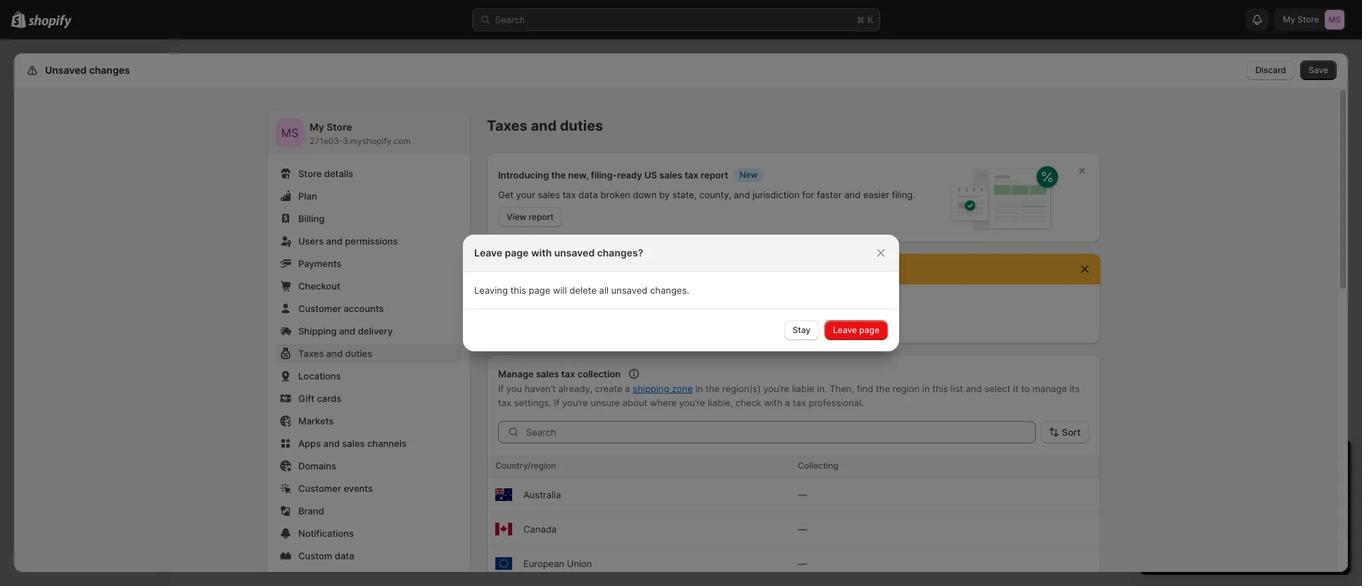 Task type: locate. For each thing, give the bounding box(es) containing it.
taxes and duties down shipping and delivery
[[298, 348, 372, 360]]

are left 'not'
[[531, 264, 545, 275]]

tax down you
[[498, 398, 512, 409]]

1 customer from the top
[[298, 303, 341, 315]]

1 horizontal spatial store
[[327, 121, 352, 133]]

2 vertical spatial page
[[859, 325, 880, 336]]

0 horizontal spatial variants
[[625, 295, 659, 306]]

stay button
[[784, 321, 819, 341]]

discard
[[1256, 65, 1286, 75]]

markets link
[[276, 412, 462, 431]]

0 vertical spatial to
[[707, 295, 716, 306]]

0 vertical spatial a
[[625, 384, 630, 395]]

and
[[531, 118, 557, 134], [734, 189, 750, 201], [845, 189, 861, 201], [326, 236, 343, 247], [339, 326, 356, 337], [326, 348, 343, 360], [966, 384, 982, 395], [323, 438, 340, 450]]

1 vertical spatial this
[[933, 384, 948, 395]]

variants up charge on the right
[[709, 264, 745, 275]]

page up find
[[859, 325, 880, 336]]

down
[[633, 189, 657, 201]]

a up about
[[625, 384, 630, 395]]

in right zone
[[696, 384, 703, 395]]

this down you
[[510, 285, 526, 296]]

you are not charging taxes on some product variants
[[512, 264, 745, 275]]

view
[[507, 212, 527, 222]]

1 vertical spatial if
[[554, 398, 560, 409]]

—
[[798, 490, 807, 501], [798, 524, 807, 536], [798, 559, 807, 570]]

1 vertical spatial taxes
[[298, 348, 324, 360]]

some
[[646, 264, 670, 275]]

unsaved down you are not charging taxes on some product variants
[[611, 285, 648, 296]]

my
[[310, 121, 324, 133]]

taxes down shipping
[[298, 348, 324, 360]]

customer inside customer events link
[[298, 483, 341, 495]]

this
[[510, 285, 526, 296], [933, 384, 948, 395]]

0 horizontal spatial the
[[551, 170, 566, 181]]

0 horizontal spatial to
[[707, 295, 716, 306]]

with right check
[[764, 398, 783, 409]]

1 vertical spatial variants
[[625, 295, 659, 306]]

1 vertical spatial report
[[529, 212, 554, 222]]

1 vertical spatial to
[[1021, 384, 1030, 395]]

make
[[498, 295, 522, 306]]

leave up the leaving
[[474, 247, 503, 259]]

sure
[[524, 295, 543, 306]]

region
[[893, 384, 920, 395]]

page for leave page with unsaved changes?
[[505, 247, 529, 259]]

customer for customer events
[[298, 483, 341, 495]]

page inside button
[[859, 325, 880, 336]]

1 horizontal spatial you're
[[679, 398, 705, 409]]

you're
[[764, 384, 789, 395], [562, 398, 588, 409], [679, 398, 705, 409]]

0 vertical spatial —
[[798, 490, 807, 501]]

1 vertical spatial —
[[798, 524, 807, 536]]

— for european union
[[798, 559, 807, 570]]

shipping
[[298, 326, 337, 337]]

0 vertical spatial if
[[498, 384, 504, 395]]

1 vertical spatial data
[[335, 551, 354, 562]]

0 horizontal spatial data
[[335, 551, 354, 562]]

this inside leave page with unsaved changes? dialog
[[510, 285, 526, 296]]

customer down domains
[[298, 483, 341, 495]]

0 horizontal spatial your
[[516, 189, 535, 201]]

leave right stay
[[833, 325, 857, 336]]

shop settings menu element
[[267, 110, 470, 587]]

0 horizontal spatial all
[[545, 295, 555, 306]]

the left new,
[[551, 170, 566, 181]]

are left set
[[662, 295, 675, 306]]

0 horizontal spatial with
[[531, 247, 552, 259]]

this inside in the region(s) you're liable in. then, find the region in this list and select it to manage its tax settings. if you're unsure about where you're liable, check with a tax professional.
[[933, 384, 948, 395]]

1 horizontal spatial in
[[922, 384, 930, 395]]

0 vertical spatial customer
[[298, 303, 341, 315]]

if inside in the region(s) you're liable in. then, find the region in this list and select it to manage its tax settings. if you're unsure about where you're liable, check with a tax professional.
[[554, 398, 560, 409]]

my store 271e03-3.myshopify.com
[[310, 121, 411, 146]]

you're down "already,"
[[562, 398, 588, 409]]

by
[[659, 189, 670, 201]]

0 horizontal spatial taxes
[[298, 348, 324, 360]]

data down notifications
[[335, 551, 354, 562]]

0 horizontal spatial are
[[531, 264, 545, 275]]

variants down on
[[625, 295, 659, 306]]

1 horizontal spatial duties
[[560, 118, 603, 134]]

settings
[[42, 64, 82, 76]]

all inside leave page with unsaved changes? dialog
[[599, 285, 609, 296]]

leave for leave page with unsaved changes?
[[474, 247, 503, 259]]

manage sales tax collection
[[498, 369, 621, 380]]

gift cards
[[298, 393, 341, 405]]

taxes up introducing
[[487, 118, 528, 134]]

0 vertical spatial this
[[510, 285, 526, 296]]

all left of
[[545, 295, 555, 306]]

0 horizontal spatial leave
[[474, 247, 503, 259]]

if
[[498, 384, 504, 395], [554, 398, 560, 409]]

up
[[694, 295, 705, 306]]

data down new,
[[579, 189, 598, 201]]

plan
[[298, 191, 317, 202]]

1 vertical spatial with
[[764, 398, 783, 409]]

the for introducing
[[551, 170, 566, 181]]

0 vertical spatial data
[[579, 189, 598, 201]]

sales inside "shop settings menu" "element"
[[342, 438, 365, 450]]

discard button
[[1247, 61, 1295, 80]]

0 horizontal spatial this
[[510, 285, 526, 296]]

2 horizontal spatial you're
[[764, 384, 789, 395]]

— for australia
[[798, 490, 807, 501]]

tax up state,
[[685, 170, 699, 181]]

customer accounts
[[298, 303, 384, 315]]

0 vertical spatial variants
[[709, 264, 745, 275]]

1 horizontal spatial leave
[[833, 325, 857, 336]]

a right check
[[785, 398, 790, 409]]

1 horizontal spatial if
[[554, 398, 560, 409]]

0 horizontal spatial in
[[696, 384, 703, 395]]

store details
[[298, 168, 353, 179]]

1 horizontal spatial with
[[764, 398, 783, 409]]

3 — from the top
[[798, 559, 807, 570]]

create
[[595, 384, 623, 395]]

check
[[736, 398, 762, 409]]

1 horizontal spatial unsaved
[[611, 285, 648, 296]]

1 — from the top
[[798, 490, 807, 501]]

in
[[696, 384, 703, 395], [922, 384, 930, 395]]

tax down new,
[[563, 189, 576, 201]]

0 vertical spatial report
[[701, 170, 728, 181]]

plan link
[[276, 186, 462, 206]]

1 horizontal spatial this
[[933, 384, 948, 395]]

and right list
[[966, 384, 982, 395]]

zone
[[672, 384, 693, 395]]

0 horizontal spatial store
[[298, 168, 322, 179]]

all right the delete
[[599, 285, 609, 296]]

to right the it at the bottom of page
[[1021, 384, 1030, 395]]

the up the liable,
[[706, 384, 720, 395]]

0 horizontal spatial unsaved
[[554, 247, 595, 259]]

2 vertical spatial —
[[798, 559, 807, 570]]

0 horizontal spatial you're
[[562, 398, 588, 409]]

with up 'not'
[[531, 247, 552, 259]]

1 horizontal spatial taxes
[[487, 118, 528, 134]]

1 horizontal spatial taxes and duties
[[487, 118, 603, 134]]

your down introducing
[[516, 189, 535, 201]]

filing-
[[591, 170, 617, 181]]

european union link
[[524, 559, 592, 570]]

to right up
[[707, 295, 716, 306]]

0 vertical spatial are
[[531, 264, 545, 275]]

store up plan
[[298, 168, 322, 179]]

on
[[632, 264, 643, 275]]

sales up domains link
[[342, 438, 365, 450]]

tax
[[685, 170, 699, 181], [563, 189, 576, 201], [561, 369, 575, 380], [498, 398, 512, 409], [793, 398, 806, 409]]

0 vertical spatial with
[[531, 247, 552, 259]]

1 horizontal spatial all
[[599, 285, 609, 296]]

0 vertical spatial leave
[[474, 247, 503, 259]]

— for canada
[[798, 524, 807, 536]]

taxes and duties
[[487, 118, 603, 134], [298, 348, 372, 360]]

0 vertical spatial duties
[[560, 118, 603, 134]]

1 horizontal spatial to
[[1021, 384, 1030, 395]]

0 vertical spatial your
[[516, 189, 535, 201]]

0 vertical spatial taxes
[[487, 118, 528, 134]]

canada
[[524, 524, 557, 536]]

unsaved
[[554, 247, 595, 259], [611, 285, 648, 296]]

1 vertical spatial a
[[785, 398, 790, 409]]

page left will on the left of the page
[[529, 285, 551, 296]]

payments link
[[276, 254, 462, 274]]

1 horizontal spatial a
[[785, 398, 790, 409]]

set
[[678, 295, 691, 306]]

0 horizontal spatial a
[[625, 384, 630, 395]]

unsure
[[591, 398, 620, 409]]

1 vertical spatial unsaved
[[611, 285, 648, 296]]

users and permissions link
[[276, 232, 462, 251]]

taxes and duties link
[[276, 344, 462, 364]]

1 horizontal spatial the
[[706, 384, 720, 395]]

duties up new,
[[560, 118, 603, 134]]

this left list
[[933, 384, 948, 395]]

customer inside customer accounts link
[[298, 303, 341, 315]]

to inside in the region(s) you're liable in. then, find the region in this list and select it to manage its tax settings. if you're unsure about where you're liable, check with a tax professional.
[[1021, 384, 1030, 395]]

european union
[[524, 559, 592, 570]]

duties down shipping and delivery link
[[345, 348, 372, 360]]

apps and sales channels link
[[276, 434, 462, 454]]

1 horizontal spatial your
[[569, 295, 588, 306]]

get your sales tax data broken down by state, county, and jurisdiction for faster and easier filing.
[[498, 189, 915, 201]]

leave inside button
[[833, 325, 857, 336]]

leave page with unsaved changes?
[[474, 247, 643, 259]]

county,
[[699, 189, 731, 201]]

0 vertical spatial store
[[327, 121, 352, 133]]

1 vertical spatial your
[[569, 295, 588, 306]]

1 horizontal spatial data
[[579, 189, 598, 201]]

your right of
[[569, 295, 588, 306]]

1 vertical spatial taxes and duties
[[298, 348, 372, 360]]

you're left liable
[[764, 384, 789, 395]]

leave page with unsaved changes? dialog
[[0, 235, 1362, 352]]

checkout
[[298, 281, 340, 292]]

union
[[567, 559, 592, 570]]

checkout link
[[276, 277, 462, 296]]

1 vertical spatial store
[[298, 168, 322, 179]]

taxes and duties inside "shop settings menu" "element"
[[298, 348, 372, 360]]

0 horizontal spatial taxes and duties
[[298, 348, 372, 360]]

page
[[505, 247, 529, 259], [529, 285, 551, 296], [859, 325, 880, 336]]

events
[[344, 483, 373, 495]]

unsaved up charging
[[554, 247, 595, 259]]

1 horizontal spatial are
[[662, 295, 675, 306]]

to
[[707, 295, 716, 306], [1021, 384, 1030, 395]]

sales up the view report
[[538, 189, 560, 201]]

1 horizontal spatial variants
[[709, 264, 745, 275]]

taxes and duties up introducing
[[487, 118, 603, 134]]

the right find
[[876, 384, 890, 395]]

2 — from the top
[[798, 524, 807, 536]]

0 vertical spatial unsaved
[[554, 247, 595, 259]]

customer
[[298, 303, 341, 315], [298, 483, 341, 495]]

1 vertical spatial leave
[[833, 325, 857, 336]]

and down shipping and delivery
[[326, 348, 343, 360]]

2 horizontal spatial the
[[876, 384, 890, 395]]

notifications
[[298, 528, 354, 540]]

and down customer accounts
[[339, 326, 356, 337]]

unsaved changes
[[45, 64, 130, 76]]

taxable
[[590, 295, 622, 306]]

if you haven't already, create a shipping zone
[[498, 384, 693, 395]]

1 vertical spatial duties
[[345, 348, 372, 360]]

1 horizontal spatial report
[[701, 170, 728, 181]]

charge
[[719, 295, 748, 306]]

brand link
[[276, 502, 462, 521]]

and right users
[[326, 236, 343, 247]]

page up you
[[505, 247, 529, 259]]

if left you
[[498, 384, 504, 395]]

you're down zone
[[679, 398, 705, 409]]

store up 271e03-
[[327, 121, 352, 133]]

a
[[625, 384, 630, 395], [785, 398, 790, 409]]

sales right us
[[659, 170, 683, 181]]

2 in from the left
[[922, 384, 930, 395]]

apps
[[298, 438, 321, 450]]

locations link
[[276, 367, 462, 386]]

a inside in the region(s) you're liable in. then, find the region in this list and select it to manage its tax settings. if you're unsure about where you're liable, check with a tax professional.
[[785, 398, 790, 409]]

if down haven't
[[554, 398, 560, 409]]

in right the region
[[922, 384, 930, 395]]

your
[[516, 189, 535, 201], [569, 295, 588, 306]]

1 vertical spatial customer
[[298, 483, 341, 495]]

report right view
[[529, 212, 554, 222]]

customer down checkout at top left
[[298, 303, 341, 315]]

0 vertical spatial page
[[505, 247, 529, 259]]

new,
[[568, 170, 589, 181]]

0 horizontal spatial report
[[529, 212, 554, 222]]

2 customer from the top
[[298, 483, 341, 495]]

0 horizontal spatial duties
[[345, 348, 372, 360]]

report up county,
[[701, 170, 728, 181]]



Task type: describe. For each thing, give the bounding box(es) containing it.
duties inside "shop settings menu" "element"
[[345, 348, 372, 360]]

details
[[324, 168, 353, 179]]

271e03-
[[310, 136, 343, 146]]

shopify image
[[28, 15, 72, 29]]

and inside in the region(s) you're liable in. then, find the region in this list and select it to manage its tax settings. if you're unsure about where you're liable, check with a tax professional.
[[966, 384, 982, 395]]

already,
[[558, 384, 593, 395]]

not
[[548, 264, 562, 275]]

store inside my store 271e03-3.myshopify.com
[[327, 121, 352, 133]]

with inside dialog
[[531, 247, 552, 259]]

save
[[1309, 65, 1329, 75]]

0 horizontal spatial if
[[498, 384, 504, 395]]

leave for leave page
[[833, 325, 857, 336]]

with inside in the region(s) you're liable in. then, find the region in this list and select it to manage its tax settings. if you're unsure about where you're liable, check with a tax professional.
[[764, 398, 783, 409]]

and right faster
[[845, 189, 861, 201]]

in.
[[817, 384, 827, 395]]

billing
[[298, 213, 325, 224]]

delete
[[570, 285, 597, 296]]

accounts
[[344, 303, 384, 315]]

all inside "settings" dialog
[[545, 295, 555, 306]]

1 vertical spatial are
[[662, 295, 675, 306]]

shipping
[[633, 384, 669, 395]]

payments
[[298, 258, 342, 270]]

haven't
[[525, 384, 556, 395]]

tax up "already,"
[[561, 369, 575, 380]]

liable,
[[708, 398, 733, 409]]

my store image
[[276, 119, 304, 147]]

data inside "shop settings menu" "element"
[[335, 551, 354, 562]]

state,
[[672, 189, 697, 201]]

customer events link
[[276, 479, 462, 499]]

introducing the new, filing-ready us sales tax report
[[498, 170, 728, 181]]

collection
[[578, 369, 621, 380]]

introducing
[[498, 170, 549, 181]]

save button
[[1300, 61, 1337, 80]]

stay
[[793, 325, 811, 336]]

and up introducing
[[531, 118, 557, 134]]

changes.
[[650, 285, 689, 296]]

gift
[[298, 393, 315, 405]]

custom data
[[298, 551, 354, 562]]

custom
[[298, 551, 332, 562]]

then,
[[830, 384, 854, 395]]

changes?
[[597, 247, 643, 259]]

shipping and delivery link
[[276, 322, 462, 341]]

taxes inside "shop settings menu" "element"
[[298, 348, 324, 360]]

jurisdiction
[[753, 189, 800, 201]]

where
[[650, 398, 677, 409]]

view report link
[[498, 208, 562, 227]]

ready
[[617, 170, 642, 181]]

1 vertical spatial page
[[529, 285, 551, 296]]

liable
[[792, 384, 815, 395]]

in the region(s) you're liable in. then, find the region in this list and select it to manage its tax settings. if you're unsure about where you're liable, check with a tax professional.
[[498, 384, 1080, 409]]

⌘ k
[[857, 14, 874, 25]]

domains
[[298, 461, 336, 472]]

make sure all of your taxable variants are set up to charge taxes.
[[498, 295, 777, 306]]

you
[[506, 384, 522, 395]]

unsaved
[[45, 64, 87, 76]]

will
[[553, 285, 567, 296]]

and down new
[[734, 189, 750, 201]]

manage
[[1033, 384, 1067, 395]]

1 in from the left
[[696, 384, 703, 395]]

search
[[495, 14, 525, 25]]

3 days left in your trial element
[[1140, 477, 1351, 576]]

of
[[557, 295, 566, 306]]

apps and sales channels
[[298, 438, 407, 450]]

find
[[857, 384, 873, 395]]

taxes
[[606, 264, 630, 275]]

list
[[951, 384, 963, 395]]

sales up haven't
[[536, 369, 559, 380]]

page for leave page
[[859, 325, 880, 336]]

channels
[[367, 438, 407, 450]]

customer for customer accounts
[[298, 303, 341, 315]]

settings dialog
[[14, 53, 1348, 587]]

tax down liable
[[793, 398, 806, 409]]

professional.
[[809, 398, 864, 409]]

select
[[985, 384, 1011, 395]]

leave page button
[[825, 321, 888, 341]]

and right apps
[[323, 438, 340, 450]]

new
[[740, 170, 758, 180]]

0 vertical spatial taxes and duties
[[487, 118, 603, 134]]

canada link
[[524, 524, 557, 536]]

brand
[[298, 506, 324, 517]]

permissions
[[345, 236, 398, 247]]

us
[[644, 170, 657, 181]]

it
[[1013, 384, 1019, 395]]

customer events
[[298, 483, 373, 495]]

ms button
[[276, 119, 304, 147]]

leave page
[[833, 325, 880, 336]]

gift cards link
[[276, 389, 462, 409]]

for
[[802, 189, 814, 201]]

australia
[[524, 490, 561, 501]]

billing link
[[276, 209, 462, 229]]

changes
[[89, 64, 130, 76]]

get
[[498, 189, 514, 201]]

product
[[672, 264, 707, 275]]

leaving this page will delete all unsaved changes.
[[474, 285, 689, 296]]

leaving
[[474, 285, 508, 296]]

filing.
[[892, 189, 915, 201]]

shipping and delivery
[[298, 326, 393, 337]]

manage
[[498, 369, 534, 380]]

charging
[[564, 264, 603, 275]]

the for in
[[706, 384, 720, 395]]



Task type: vqa. For each thing, say whether or not it's contained in the screenshot.
right Purchase orders
no



